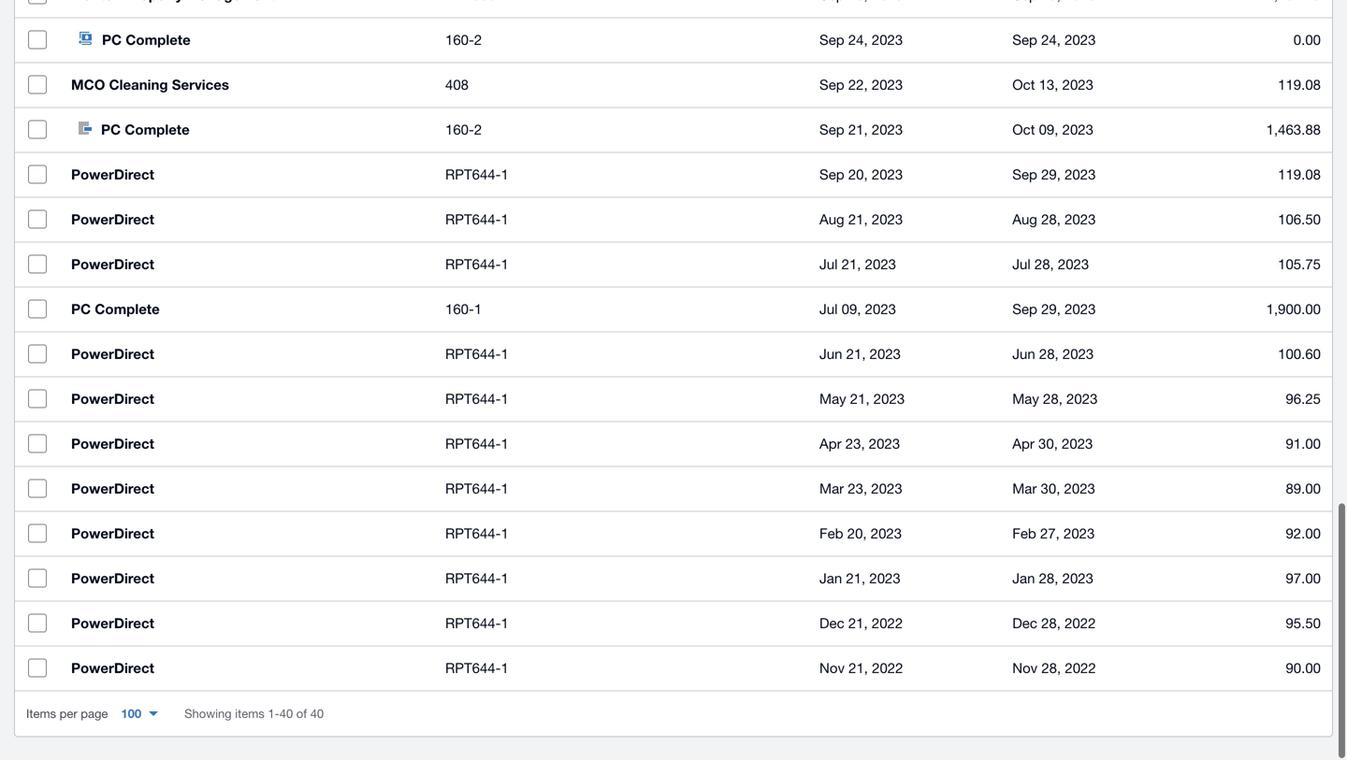 Task type: describe. For each thing, give the bounding box(es) containing it.
powerdirect link for nov 21, 2022
[[60, 648, 434, 692]]

2023 down aug 21, 2023
[[865, 257, 896, 274]]

feb for feb 20, 2023
[[820, 527, 844, 543]]

2023 up dec 28, 2022
[[1063, 572, 1094, 588]]

sep 22, 2023
[[820, 78, 903, 94]]

2023 right 27,
[[1064, 527, 1095, 543]]

21, for dec
[[849, 617, 868, 633]]

95.50
[[1286, 617, 1321, 633]]

90.00
[[1286, 662, 1321, 678]]

apr for apr 30, 2023
[[1013, 437, 1035, 453]]

160-2 for sep 24, 2023
[[445, 33, 482, 49]]

21, for aug
[[849, 212, 868, 229]]

2023 down sep 21, 2023
[[872, 167, 903, 184]]

rpt644- for jan
[[445, 572, 501, 588]]

1 for mar 23, 2023
[[501, 482, 509, 498]]

dec 28, 2022
[[1013, 617, 1096, 633]]

2 24, from the left
[[1042, 33, 1061, 49]]

aug 21, 2023
[[820, 212, 903, 229]]

apr 30, 2023
[[1013, 437, 1093, 453]]

powerdirect link for apr 23, 2023
[[60, 423, 434, 468]]

oct for oct 09, 2023
[[1013, 123, 1035, 139]]

160- for sep 21, 2023
[[445, 123, 474, 139]]

160- for sep 24, 2023
[[445, 33, 474, 49]]

1 sep 24, 2023 from the left
[[820, 33, 903, 49]]

100
[[121, 708, 141, 723]]

cleaning
[[109, 78, 168, 95]]

rpt644-1 link for apr 23, 2023
[[445, 434, 797, 457]]

aug for aug 28, 2023
[[1013, 212, 1038, 229]]

sep up oct 13, 2023
[[1013, 33, 1038, 49]]

106.50
[[1278, 212, 1321, 229]]

2 for sep 21, 2023
[[474, 123, 482, 139]]

rpt644-1 link for jan 21, 2023
[[445, 569, 797, 591]]

showing items 1-40 of 40
[[184, 708, 324, 723]]

2023 up oct 13, 2023
[[1065, 33, 1096, 49]]

20, for sep
[[849, 167, 868, 184]]

sep 20, 2023
[[820, 167, 903, 184]]

rpt644-1 link for jul 21, 2023
[[445, 255, 797, 277]]

rpt644-1 for feb 20, 2023
[[445, 527, 509, 543]]

21, for sep
[[849, 123, 868, 139]]

sep down jul 28, 2023
[[1013, 302, 1038, 319]]

408 link
[[445, 75, 797, 97]]

160-2 for sep 21, 2023
[[445, 123, 482, 139]]

1 40 from the left
[[279, 708, 293, 723]]

2023 down may 28, 2023
[[1062, 437, 1093, 453]]

1 for feb 20, 2023
[[501, 527, 509, 543]]

pc for sep 24, 2023
[[102, 33, 122, 50]]

2022 for dec 28, 2022
[[1065, 617, 1096, 633]]

powerdirect link for dec 21, 2022
[[60, 603, 434, 648]]

jul 21, 2023
[[820, 257, 896, 274]]

2 for sep 24, 2023
[[474, 33, 482, 49]]

2023 down the jun 21, 2023
[[874, 392, 905, 408]]

1-
[[268, 708, 280, 723]]

pc complete for sep 24, 2023
[[102, 33, 191, 50]]

feb 20, 2023
[[820, 527, 902, 543]]

feb for feb 27, 2023
[[1013, 527, 1037, 543]]

160-1
[[445, 302, 482, 319]]

complete for sep 21, 2023
[[125, 123, 190, 139]]

92.00
[[1286, 527, 1321, 543]]

rpt644-1 link for sep 20, 2023
[[445, 165, 797, 187]]

1,900.00
[[1267, 302, 1321, 319]]

28, for dec
[[1042, 617, 1061, 633]]

2023 down jun 28, 2023
[[1067, 392, 1098, 408]]

rpt644-1 for apr 23, 2023
[[445, 437, 509, 453]]

of
[[296, 708, 307, 723]]

sep 29, 2023 for pc complete
[[1013, 302, 1096, 319]]

powerdirect for nov 21, 2022
[[71, 662, 154, 678]]

89.00
[[1286, 482, 1321, 498]]

nov for nov 28, 2022
[[1013, 662, 1038, 678]]

2 sep 24, 2023 from the left
[[1013, 33, 1096, 49]]

09, for jul
[[842, 302, 861, 319]]

pc complete link for sep 24, 2023
[[60, 19, 434, 64]]

28, for jan
[[1039, 572, 1059, 588]]

13,
[[1039, 78, 1059, 94]]

sep up sep 20, 2023
[[820, 123, 845, 139]]

powerdirect link for may 21, 2023
[[60, 378, 434, 423]]

2 vertical spatial pc complete
[[71, 302, 160, 319]]

powerdirect for mar 23, 2023
[[71, 482, 154, 499]]

jan 28, 2023
[[1013, 572, 1094, 588]]

rpt644- for sep
[[445, 167, 501, 184]]

nov 21, 2022
[[820, 662, 903, 678]]

items per page
[[26, 708, 108, 723]]

dec for dec 21, 2022
[[820, 617, 845, 633]]

rpt644- for nov
[[445, 662, 501, 678]]

rpt644-1 for jan 21, 2023
[[445, 572, 509, 588]]

sep down the oct 09, 2023
[[1013, 167, 1038, 184]]

28, for jul
[[1035, 257, 1054, 274]]

rpt644-1 for nov 21, 2022
[[445, 662, 509, 678]]

powerdirect link for jul 21, 2023
[[60, 243, 434, 288]]

showing
[[184, 708, 232, 723]]

mco cleaning services link
[[60, 64, 434, 109]]

2023 up may 21, 2023
[[870, 347, 901, 364]]

mar 30, 2023
[[1013, 482, 1096, 498]]

rpt644-1 link for aug 21, 2023
[[445, 210, 797, 232]]

2 40 from the left
[[310, 708, 324, 723]]

20, for feb
[[847, 527, 867, 543]]

sep 21, 2023
[[820, 123, 903, 139]]

items
[[26, 708, 56, 723]]

rpt644-1 for mar 23, 2023
[[445, 482, 509, 498]]

2023 up sep 22, 2023
[[872, 33, 903, 49]]

sep 29, 2023 for powerdirect
[[1013, 167, 1096, 184]]

powerdirect for may 21, 2023
[[71, 392, 154, 409]]

27,
[[1040, 527, 1060, 543]]

jun for jun 28, 2023
[[1013, 347, 1036, 364]]

rpt644- for mar
[[445, 482, 501, 498]]

apr for apr 23, 2023
[[820, 437, 842, 453]]

2023 up dec 21, 2022
[[870, 572, 901, 588]]

105.75
[[1278, 257, 1321, 274]]

oct 13, 2023
[[1013, 78, 1094, 94]]

29, for powerdirect
[[1042, 167, 1061, 184]]

jan 21, 2023
[[820, 572, 901, 588]]

rpt644- for may
[[445, 392, 501, 408]]

09, for oct
[[1039, 123, 1059, 139]]

21, for jul
[[842, 257, 861, 274]]

may for may 28, 2023
[[1013, 392, 1039, 408]]

21, for may
[[850, 392, 870, 408]]

oct for oct 13, 2023
[[1013, 78, 1035, 94]]

21, for jun
[[846, 347, 866, 364]]

powerdirect link for aug 21, 2023
[[60, 198, 434, 243]]



Task type: vqa. For each thing, say whether or not it's contained in the screenshot.
Close associated with topmost close button
no



Task type: locate. For each thing, give the bounding box(es) containing it.
apr
[[820, 437, 842, 453], [1013, 437, 1035, 453]]

may 28, 2023
[[1013, 392, 1098, 408]]

3 powerdirect link from the top
[[60, 243, 434, 288]]

0.00
[[1294, 33, 1321, 49]]

2023 down oct 13, 2023
[[1063, 123, 1094, 139]]

28, down aug 28, 2023
[[1035, 257, 1054, 274]]

0 vertical spatial 23,
[[846, 437, 865, 453]]

10 powerdirect from the top
[[71, 617, 154, 633]]

2 dec from the left
[[1013, 617, 1038, 633]]

pc for sep 21, 2023
[[101, 123, 121, 139]]

20, down sep 21, 2023
[[849, 167, 868, 184]]

21, down jan 21, 2023
[[849, 617, 868, 633]]

2023 up the jun 21, 2023
[[865, 302, 896, 319]]

23, up mar 23, 2023
[[846, 437, 865, 453]]

rpt644-1 for jun 21, 2023
[[445, 347, 509, 364]]

5 rpt644- from the top
[[445, 392, 501, 408]]

10 rpt644-1 from the top
[[445, 617, 509, 633]]

11 powerdirect link from the top
[[60, 648, 434, 692]]

sep 29, 2023 up aug 28, 2023
[[1013, 167, 1096, 184]]

5 rpt644-1 link from the top
[[445, 389, 797, 412]]

28, down 27,
[[1039, 572, 1059, 588]]

pc complete for sep 21, 2023
[[101, 123, 190, 139]]

1 nov from the left
[[820, 662, 845, 678]]

rpt644-1 for jul 21, 2023
[[445, 257, 509, 274]]

aug up jul 28, 2023
[[1013, 212, 1038, 229]]

2023 up aug 28, 2023
[[1065, 167, 1096, 184]]

0 vertical spatial 160-2 link
[[445, 30, 797, 52]]

1 vertical spatial pc
[[101, 123, 121, 139]]

powerdirect
[[71, 167, 154, 184], [71, 212, 154, 229], [71, 257, 154, 274], [71, 347, 154, 364], [71, 392, 154, 409], [71, 437, 154, 454], [71, 482, 154, 499], [71, 527, 154, 544], [71, 572, 154, 589], [71, 617, 154, 633], [71, 662, 154, 678]]

dec for dec 28, 2022
[[1013, 617, 1038, 633]]

21, down jul 09, 2023 at the right top
[[846, 347, 866, 364]]

2 vertical spatial complete
[[95, 302, 160, 319]]

nov down dec 21, 2022
[[820, 662, 845, 678]]

8 powerdirect link from the top
[[60, 513, 434, 558]]

30, up 27,
[[1041, 482, 1061, 498]]

0 vertical spatial 160-2
[[445, 33, 482, 49]]

0 vertical spatial oct
[[1013, 78, 1035, 94]]

7 powerdirect from the top
[[71, 482, 154, 499]]

2022 up the nov 28, 2022
[[1065, 617, 1096, 633]]

11 powerdirect from the top
[[71, 662, 154, 678]]

dec 21, 2022
[[820, 617, 903, 633]]

nov down dec 28, 2022
[[1013, 662, 1038, 678]]

160-2 link down 408 link
[[445, 120, 797, 142]]

20,
[[849, 167, 868, 184], [847, 527, 867, 543]]

23, down apr 23, 2023
[[848, 482, 868, 498]]

mar
[[820, 482, 844, 498], [1013, 482, 1037, 498]]

2023 up sep 20, 2023
[[872, 123, 903, 139]]

nov
[[820, 662, 845, 678], [1013, 662, 1038, 678]]

jul 28, 2023
[[1013, 257, 1089, 274]]

aug
[[820, 212, 845, 229], [1013, 212, 1038, 229]]

3 powerdirect from the top
[[71, 257, 154, 274]]

sep up sep 22, 2023
[[820, 33, 845, 49]]

1 sep 29, 2023 from the top
[[1013, 167, 1096, 184]]

mco
[[71, 78, 105, 95]]

2 aug from the left
[[1013, 212, 1038, 229]]

jul up jul 09, 2023 at the right top
[[820, 257, 838, 274]]

1 vertical spatial 160-2 link
[[445, 120, 797, 142]]

28, up may 28, 2023
[[1039, 347, 1059, 364]]

1 powerdirect link from the top
[[60, 153, 434, 198]]

2022 for dec 21, 2022
[[872, 617, 903, 633]]

1 horizontal spatial jun
[[1013, 347, 1036, 364]]

1 160- from the top
[[445, 33, 474, 49]]

1 24, from the left
[[849, 33, 868, 49]]

0 vertical spatial 20,
[[849, 167, 868, 184]]

40
[[279, 708, 293, 723], [310, 708, 324, 723]]

apr up mar 23, 2023
[[820, 437, 842, 453]]

2023 up jun 28, 2023
[[1065, 302, 1096, 319]]

4 rpt644- from the top
[[445, 347, 501, 364]]

2023 up jul 28, 2023
[[1065, 212, 1096, 229]]

feb up jan 21, 2023
[[820, 527, 844, 543]]

1 horizontal spatial 09,
[[1039, 123, 1059, 139]]

2 pc complete link from the top
[[60, 109, 434, 153]]

3 rpt644-1 link from the top
[[445, 255, 797, 277]]

28, up the apr 30, 2023
[[1043, 392, 1063, 408]]

0 vertical spatial 29,
[[1042, 167, 1061, 184]]

23, for apr
[[846, 437, 865, 453]]

0 horizontal spatial sep 24, 2023
[[820, 33, 903, 49]]

dec down jan 28, 2023
[[1013, 617, 1038, 633]]

8 rpt644- from the top
[[445, 527, 501, 543]]

1 for apr 23, 2023
[[501, 437, 509, 453]]

oct down oct 13, 2023
[[1013, 123, 1035, 139]]

powerdirect link for feb 20, 2023
[[60, 513, 434, 558]]

1 119.08 from the top
[[1278, 78, 1321, 94]]

1 vertical spatial 29,
[[1042, 302, 1061, 319]]

2
[[474, 33, 482, 49], [474, 123, 482, 139]]

1 for sep 20, 2023
[[501, 167, 509, 184]]

0 horizontal spatial apr
[[820, 437, 842, 453]]

pc complete link
[[60, 19, 434, 64], [60, 109, 434, 153], [60, 288, 434, 333]]

1 oct from the top
[[1013, 78, 1035, 94]]

6 powerdirect link from the top
[[60, 423, 434, 468]]

2022 up the nov 21, 2022
[[872, 617, 903, 633]]

feb left 27,
[[1013, 527, 1037, 543]]

2023 right 13,
[[1063, 78, 1094, 94]]

100 button
[[110, 701, 169, 731]]

1 pc complete link from the top
[[60, 19, 434, 64]]

2 2 from the top
[[474, 123, 482, 139]]

rpt644- for feb
[[445, 527, 501, 543]]

pc complete link for sep 21, 2023
[[60, 109, 434, 153]]

1 vertical spatial 09,
[[842, 302, 861, 319]]

30,
[[1039, 437, 1058, 453], [1041, 482, 1061, 498]]

30, up mar 30, 2023 on the bottom of page
[[1039, 437, 1058, 453]]

1 for jun 21, 2023
[[501, 347, 509, 364]]

aug 28, 2023
[[1013, 212, 1096, 229]]

jul
[[820, 257, 838, 274], [1013, 257, 1031, 274], [820, 302, 838, 319]]

2 powerdirect link from the top
[[60, 198, 434, 243]]

5 powerdirect from the top
[[71, 392, 154, 409]]

pc complete
[[102, 33, 191, 50], [101, 123, 190, 139], [71, 302, 160, 319]]

2023 down mar 23, 2023
[[871, 527, 902, 543]]

24, up 22,
[[849, 33, 868, 49]]

complete for sep 24, 2023
[[126, 33, 191, 50]]

6 rpt644- from the top
[[445, 437, 501, 453]]

1 160-2 link from the top
[[445, 30, 797, 52]]

powerdirect for jan 21, 2023
[[71, 572, 154, 589]]

1 vertical spatial 2
[[474, 123, 482, 139]]

sep 29, 2023 up jun 28, 2023
[[1013, 302, 1096, 319]]

0 horizontal spatial 09,
[[842, 302, 861, 319]]

10 rpt644- from the top
[[445, 617, 501, 633]]

powerdirect for jul 21, 2023
[[71, 257, 154, 274]]

29,
[[1042, 167, 1061, 184], [1042, 302, 1061, 319]]

6 rpt644-1 from the top
[[445, 437, 509, 453]]

7 powerdirect link from the top
[[60, 468, 434, 513]]

jun 21, 2023
[[820, 347, 901, 364]]

oct left 13,
[[1013, 78, 1035, 94]]

rpt644-1 link
[[445, 165, 797, 187], [445, 210, 797, 232], [445, 255, 797, 277], [445, 344, 797, 367], [445, 389, 797, 412], [445, 434, 797, 457], [445, 479, 797, 502], [445, 524, 797, 546], [445, 569, 797, 591], [445, 614, 797, 636], [445, 659, 797, 681]]

1 horizontal spatial feb
[[1013, 527, 1037, 543]]

powerdirect for feb 20, 2023
[[71, 527, 154, 544]]

rpt644-1 link for mar 23, 2023
[[445, 479, 797, 502]]

11 rpt644-1 from the top
[[445, 662, 509, 678]]

may up the apr 30, 2023
[[1013, 392, 1039, 408]]

30, for mar
[[1041, 482, 1061, 498]]

0 horizontal spatial feb
[[820, 527, 844, 543]]

29, down jul 28, 2023
[[1042, 302, 1061, 319]]

2022
[[872, 617, 903, 633], [1065, 617, 1096, 633], [872, 662, 903, 678], [1065, 662, 1096, 678]]

2 jun from the left
[[1013, 347, 1036, 364]]

2 29, from the top
[[1042, 302, 1061, 319]]

sep 24, 2023 up sep 22, 2023
[[820, 33, 903, 49]]

powerdirect link
[[60, 153, 434, 198], [60, 198, 434, 243], [60, 243, 434, 288], [60, 333, 434, 378], [60, 378, 434, 423], [60, 423, 434, 468], [60, 468, 434, 513], [60, 513, 434, 558], [60, 558, 434, 603], [60, 603, 434, 648], [60, 648, 434, 692]]

1
[[501, 167, 509, 184], [501, 212, 509, 229], [501, 257, 509, 274], [474, 302, 482, 319], [501, 347, 509, 364], [501, 392, 509, 408], [501, 437, 509, 453], [501, 482, 509, 498], [501, 527, 509, 543], [501, 572, 509, 588], [501, 617, 509, 633], [501, 662, 509, 678]]

0 vertical spatial sep 29, 2023
[[1013, 167, 1096, 184]]

2 160-2 from the top
[[445, 123, 482, 139]]

4 rpt644-1 from the top
[[445, 347, 509, 364]]

items
[[235, 708, 265, 723]]

jul down jul 21, 2023
[[820, 302, 838, 319]]

1 mar from the left
[[820, 482, 844, 498]]

1 horizontal spatial dec
[[1013, 617, 1038, 633]]

jul for powerdirect
[[820, 257, 838, 274]]

1 vertical spatial oct
[[1013, 123, 1035, 139]]

dec down jan 21, 2023
[[820, 617, 845, 633]]

160-2 link for sep 24, 2023
[[445, 30, 797, 52]]

may 21, 2023
[[820, 392, 905, 408]]

24,
[[849, 33, 868, 49], [1042, 33, 1061, 49]]

1 vertical spatial 20,
[[847, 527, 867, 543]]

1 horizontal spatial may
[[1013, 392, 1039, 408]]

2 may from the left
[[1013, 392, 1039, 408]]

jan for jan 28, 2023
[[1013, 572, 1035, 588]]

2 feb from the left
[[1013, 527, 1037, 543]]

2022 down dec 21, 2022
[[872, 662, 903, 678]]

1 apr from the left
[[820, 437, 842, 453]]

rpt644-
[[445, 167, 501, 184], [445, 212, 501, 229], [445, 257, 501, 274], [445, 347, 501, 364], [445, 392, 501, 408], [445, 437, 501, 453], [445, 482, 501, 498], [445, 527, 501, 543], [445, 572, 501, 588], [445, 617, 501, 633], [445, 662, 501, 678]]

119.08 for mco cleaning services
[[1278, 78, 1321, 94]]

pc
[[102, 33, 122, 50], [101, 123, 121, 139], [71, 302, 91, 319]]

10 powerdirect link from the top
[[60, 603, 434, 648]]

28, for may
[[1043, 392, 1063, 408]]

0 vertical spatial 160-
[[445, 33, 474, 49]]

21, down 22,
[[849, 123, 868, 139]]

1 dec from the left
[[820, 617, 845, 633]]

1 powerdirect from the top
[[71, 167, 154, 184]]

2023 down aug 28, 2023
[[1058, 257, 1089, 274]]

28, down jan 28, 2023
[[1042, 617, 1061, 633]]

29, down the oct 09, 2023
[[1042, 167, 1061, 184]]

2 vertical spatial 160-
[[445, 302, 474, 319]]

sep 24, 2023 up oct 13, 2023
[[1013, 33, 1096, 49]]

22,
[[849, 78, 868, 94]]

1 rpt644- from the top
[[445, 167, 501, 184]]

1 feb from the left
[[820, 527, 844, 543]]

1 horizontal spatial aug
[[1013, 212, 1038, 229]]

powerdirect for jun 21, 2023
[[71, 347, 154, 364]]

1 horizontal spatial nov
[[1013, 662, 1038, 678]]

0 vertical spatial pc
[[102, 33, 122, 50]]

160-2 link for sep 21, 2023
[[445, 120, 797, 142]]

0 vertical spatial complete
[[126, 33, 191, 50]]

0 vertical spatial pc complete link
[[60, 19, 434, 64]]

23,
[[846, 437, 865, 453], [848, 482, 868, 498]]

sep up aug 21, 2023
[[820, 167, 845, 184]]

rpt644-1 link for nov 21, 2022
[[445, 659, 797, 681]]

2023 right 22,
[[872, 78, 903, 94]]

97.00
[[1286, 572, 1321, 588]]

160-
[[445, 33, 474, 49], [445, 123, 474, 139], [445, 302, 474, 319]]

rpt644- for jul
[[445, 257, 501, 274]]

1 160-2 from the top
[[445, 33, 482, 49]]

1 vertical spatial pc complete
[[101, 123, 190, 139]]

sep
[[820, 33, 845, 49], [1013, 33, 1038, 49], [820, 78, 845, 94], [820, 123, 845, 139], [820, 167, 845, 184], [1013, 167, 1038, 184], [1013, 302, 1038, 319]]

nov 28, 2022
[[1013, 662, 1096, 678]]

8 rpt644-1 from the top
[[445, 527, 509, 543]]

6 powerdirect from the top
[[71, 437, 154, 454]]

7 rpt644-1 link from the top
[[445, 479, 797, 502]]

21, up apr 23, 2023
[[850, 392, 870, 408]]

10 rpt644-1 link from the top
[[445, 614, 797, 636]]

11 rpt644-1 link from the top
[[445, 659, 797, 681]]

apr 23, 2023
[[820, 437, 900, 453]]

1 for jan 21, 2023
[[501, 572, 509, 588]]

3 160- from the top
[[445, 302, 474, 319]]

services
[[172, 78, 229, 95]]

9 powerdirect from the top
[[71, 572, 154, 589]]

40 right of at the left of the page
[[310, 708, 324, 723]]

2 nov from the left
[[1013, 662, 1038, 678]]

2023 up feb 27, 2023
[[1064, 482, 1096, 498]]

21, up jul 21, 2023
[[849, 212, 868, 229]]

21, down dec 21, 2022
[[849, 662, 868, 678]]

96.25
[[1286, 392, 1321, 408]]

21, down feb 20, 2023
[[846, 572, 866, 588]]

powerdirect link for sep 20, 2023
[[60, 153, 434, 198]]

1 vertical spatial 119.08
[[1278, 167, 1321, 184]]

3 rpt644-1 from the top
[[445, 257, 509, 274]]

rpt644- for aug
[[445, 212, 501, 229]]

jun down jul 09, 2023 at the right top
[[820, 347, 843, 364]]

2 jan from the left
[[1013, 572, 1035, 588]]

4 powerdirect link from the top
[[60, 333, 434, 378]]

21, for nov
[[849, 662, 868, 678]]

0 vertical spatial 30,
[[1039, 437, 1058, 453]]

dec
[[820, 617, 845, 633], [1013, 617, 1038, 633]]

1 horizontal spatial 40
[[310, 708, 324, 723]]

mar down the apr 30, 2023
[[1013, 482, 1037, 498]]

2 powerdirect from the top
[[71, 212, 154, 229]]

rpt644- for dec
[[445, 617, 501, 633]]

6 rpt644-1 link from the top
[[445, 434, 797, 457]]

2 rpt644- from the top
[[445, 212, 501, 229]]

8 powerdirect from the top
[[71, 527, 154, 544]]

1 29, from the top
[[1042, 167, 1061, 184]]

bill credit note icon image
[[79, 123, 92, 136], [79, 123, 92, 136]]

1 may from the left
[[820, 392, 846, 408]]

2023 down sep 20, 2023
[[872, 212, 903, 229]]

11 rpt644- from the top
[[445, 662, 501, 678]]

160-2
[[445, 33, 482, 49], [445, 123, 482, 139]]

2022 for nov 21, 2022
[[872, 662, 903, 678]]

0 horizontal spatial may
[[820, 392, 846, 408]]

jan down feb 27, 2023
[[1013, 572, 1035, 588]]

1 horizontal spatial sep 24, 2023
[[1013, 33, 1096, 49]]

408
[[445, 78, 469, 94]]

0 horizontal spatial aug
[[820, 212, 845, 229]]

rpt644-1 for dec 21, 2022
[[445, 617, 509, 633]]

160-2 up 408
[[445, 33, 482, 49]]

powerdirect link for jun 21, 2023
[[60, 333, 434, 378]]

nov for nov 21, 2022
[[820, 662, 845, 678]]

1,463.88
[[1267, 123, 1321, 139]]

sep left 22,
[[820, 78, 845, 94]]

powerdirect for sep 20, 2023
[[71, 167, 154, 184]]

2023 up may 28, 2023
[[1063, 347, 1094, 364]]

jun 28, 2023
[[1013, 347, 1094, 364]]

jul down aug 28, 2023
[[1013, 257, 1031, 274]]

1 vertical spatial pc complete link
[[60, 109, 434, 153]]

7 rpt644- from the top
[[445, 482, 501, 498]]

2 oct from the top
[[1013, 123, 1035, 139]]

aug for aug 21, 2023
[[820, 212, 845, 229]]

7 rpt644-1 from the top
[[445, 482, 509, 498]]

1 vertical spatial 30,
[[1041, 482, 1061, 498]]

3 pc complete link from the top
[[60, 288, 434, 333]]

feb
[[820, 527, 844, 543], [1013, 527, 1037, 543]]

2 rpt644-1 from the top
[[445, 212, 509, 229]]

1 horizontal spatial mar
[[1013, 482, 1037, 498]]

2022 down dec 28, 2022
[[1065, 662, 1096, 678]]

119.08 for powerdirect
[[1278, 167, 1321, 184]]

jan down feb 20, 2023
[[820, 572, 842, 588]]

2 vertical spatial pc complete link
[[60, 288, 434, 333]]

jan for jan 21, 2023
[[820, 572, 842, 588]]

2023
[[872, 33, 903, 49], [1065, 33, 1096, 49], [872, 78, 903, 94], [1063, 78, 1094, 94], [872, 123, 903, 139], [1063, 123, 1094, 139], [872, 167, 903, 184], [1065, 167, 1096, 184], [872, 212, 903, 229], [1065, 212, 1096, 229], [865, 257, 896, 274], [1058, 257, 1089, 274], [865, 302, 896, 319], [1065, 302, 1096, 319], [870, 347, 901, 364], [1063, 347, 1094, 364], [874, 392, 905, 408], [1067, 392, 1098, 408], [869, 437, 900, 453], [1062, 437, 1093, 453], [871, 482, 903, 498], [1064, 482, 1096, 498], [871, 527, 902, 543], [1064, 527, 1095, 543], [870, 572, 901, 588], [1063, 572, 1094, 588]]

rpt644-1 for aug 21, 2023
[[445, 212, 509, 229]]

rpt644-1 link for jun 21, 2023
[[445, 344, 797, 367]]

91.00
[[1286, 437, 1321, 453]]

4 powerdirect from the top
[[71, 347, 154, 364]]

complete
[[126, 33, 191, 50], [125, 123, 190, 139], [95, 302, 160, 319]]

rpt644- for jun
[[445, 347, 501, 364]]

1 vertical spatial 160-
[[445, 123, 474, 139]]

2023 down may 21, 2023
[[869, 437, 900, 453]]

1 for dec 21, 2022
[[501, 617, 509, 633]]

1 vertical spatial 23,
[[848, 482, 868, 498]]

1 vertical spatial sep 29, 2023
[[1013, 302, 1096, 319]]

2 119.08 from the top
[[1278, 167, 1321, 184]]

0 vertical spatial 09,
[[1039, 123, 1059, 139]]

119.08 up the 106.50
[[1278, 167, 1321, 184]]

8 rpt644-1 link from the top
[[445, 524, 797, 546]]

2 160- from the top
[[445, 123, 474, 139]]

1 for aug 21, 2023
[[501, 212, 509, 229]]

mar down apr 23, 2023
[[820, 482, 844, 498]]

1 for may 21, 2023
[[501, 392, 509, 408]]

24, up oct 13, 2023
[[1042, 33, 1061, 49]]

09, down jul 21, 2023
[[842, 302, 861, 319]]

oct
[[1013, 78, 1035, 94], [1013, 123, 1035, 139]]

0 vertical spatial 119.08
[[1278, 78, 1321, 94]]

1 2 from the top
[[474, 33, 482, 49]]

4 rpt644-1 link from the top
[[445, 344, 797, 367]]

1 aug from the left
[[820, 212, 845, 229]]

09, down 13,
[[1039, 123, 1059, 139]]

apr up mar 30, 2023 on the bottom of page
[[1013, 437, 1035, 453]]

30, for apr
[[1039, 437, 1058, 453]]

28,
[[1042, 212, 1061, 229], [1035, 257, 1054, 274], [1039, 347, 1059, 364], [1043, 392, 1063, 408], [1039, 572, 1059, 588], [1042, 617, 1061, 633], [1042, 662, 1061, 678]]

0 horizontal spatial 24,
[[849, 33, 868, 49]]

mco cleaning services
[[71, 78, 229, 95]]

rpt644-1
[[445, 167, 509, 184], [445, 212, 509, 229], [445, 257, 509, 274], [445, 347, 509, 364], [445, 392, 509, 408], [445, 437, 509, 453], [445, 482, 509, 498], [445, 527, 509, 543], [445, 572, 509, 588], [445, 617, 509, 633], [445, 662, 509, 678]]

9 rpt644- from the top
[[445, 572, 501, 588]]

1 for nov 21, 2022
[[501, 662, 509, 678]]

0 horizontal spatial mar
[[820, 482, 844, 498]]

2 rpt644-1 link from the top
[[445, 210, 797, 232]]

21,
[[849, 123, 868, 139], [849, 212, 868, 229], [842, 257, 861, 274], [846, 347, 866, 364], [850, 392, 870, 408], [846, 572, 866, 588], [849, 617, 868, 633], [849, 662, 868, 678]]

0 horizontal spatial jan
[[820, 572, 842, 588]]

1 rpt644-1 link from the top
[[445, 165, 797, 187]]

28, up jul 28, 2023
[[1042, 212, 1061, 229]]

160-2 down 408
[[445, 123, 482, 139]]

rpt644-1 link for feb 20, 2023
[[445, 524, 797, 546]]

28, for aug
[[1042, 212, 1061, 229]]

powerdirect for apr 23, 2023
[[71, 437, 154, 454]]

21, up jul 09, 2023 at the right top
[[842, 257, 861, 274]]

rpt644-1 link for dec 21, 2022
[[445, 614, 797, 636]]

powerdirect link for jan 21, 2023
[[60, 558, 434, 603]]

1 rpt644-1 from the top
[[445, 167, 509, 184]]

0 vertical spatial pc complete
[[102, 33, 191, 50]]

page
[[81, 708, 108, 723]]

2023 up feb 20, 2023
[[871, 482, 903, 498]]

jan
[[820, 572, 842, 588], [1013, 572, 1035, 588]]

100.60
[[1278, 347, 1321, 364]]

21, for jan
[[846, 572, 866, 588]]

0 horizontal spatial nov
[[820, 662, 845, 678]]

1 jan from the left
[[820, 572, 842, 588]]

may for may 21, 2023
[[820, 392, 846, 408]]

09,
[[1039, 123, 1059, 139], [842, 302, 861, 319]]

1 horizontal spatial apr
[[1013, 437, 1035, 453]]

rpt644-1 for may 21, 2023
[[445, 392, 509, 408]]

0 horizontal spatial jun
[[820, 347, 843, 364]]

1 for jul 09, 2023
[[474, 302, 482, 319]]

mar 23, 2023
[[820, 482, 903, 498]]

aug up jul 21, 2023
[[820, 212, 845, 229]]

2 mar from the left
[[1013, 482, 1037, 498]]

160-2 link
[[445, 30, 797, 52], [445, 120, 797, 142]]

3 rpt644- from the top
[[445, 257, 501, 274]]

9 powerdirect link from the top
[[60, 558, 434, 603]]

0 horizontal spatial 40
[[279, 708, 293, 723]]

160-1 link
[[445, 299, 797, 322]]

2 apr from the left
[[1013, 437, 1035, 453]]

40 left of at the left of the page
[[279, 708, 293, 723]]

1 jun from the left
[[820, 347, 843, 364]]

credit note icon image
[[79, 33, 93, 46], [79, 33, 93, 46]]

feb 27, 2023
[[1013, 527, 1095, 543]]

sep 29, 2023
[[1013, 167, 1096, 184], [1013, 302, 1096, 319]]

oct 09, 2023
[[1013, 123, 1094, 139]]

1 horizontal spatial jan
[[1013, 572, 1035, 588]]

28, down dec 28, 2022
[[1042, 662, 1061, 678]]

powerdirect for dec 21, 2022
[[71, 617, 154, 633]]

jun up may 28, 2023
[[1013, 347, 1036, 364]]

jul 09, 2023
[[820, 302, 896, 319]]

may
[[820, 392, 846, 408], [1013, 392, 1039, 408]]

may up apr 23, 2023
[[820, 392, 846, 408]]

0 horizontal spatial dec
[[820, 617, 845, 633]]

119.08 up 1,463.88
[[1278, 78, 1321, 94]]

2 vertical spatial pc
[[71, 302, 91, 319]]

sep 24, 2023
[[820, 33, 903, 49], [1013, 33, 1096, 49]]

0 vertical spatial 2
[[474, 33, 482, 49]]

2 sep 29, 2023 from the top
[[1013, 302, 1096, 319]]

pc complete link for jul 09, 2023
[[60, 288, 434, 333]]

9 rpt644-1 from the top
[[445, 572, 509, 588]]

9 rpt644-1 link from the top
[[445, 569, 797, 591]]

per
[[60, 708, 77, 723]]

5 powerdirect link from the top
[[60, 378, 434, 423]]

1 for jul 21, 2023
[[501, 257, 509, 274]]

1 horizontal spatial 24,
[[1042, 33, 1061, 49]]

160-2 link up 408 link
[[445, 30, 797, 52]]

1 vertical spatial 160-2
[[445, 123, 482, 139]]

20, up jan 21, 2023
[[847, 527, 867, 543]]

2 160-2 link from the top
[[445, 120, 797, 142]]

119.08
[[1278, 78, 1321, 94], [1278, 167, 1321, 184]]

1 vertical spatial complete
[[125, 123, 190, 139]]

jun
[[820, 347, 843, 364], [1013, 347, 1036, 364]]

5 rpt644-1 from the top
[[445, 392, 509, 408]]



